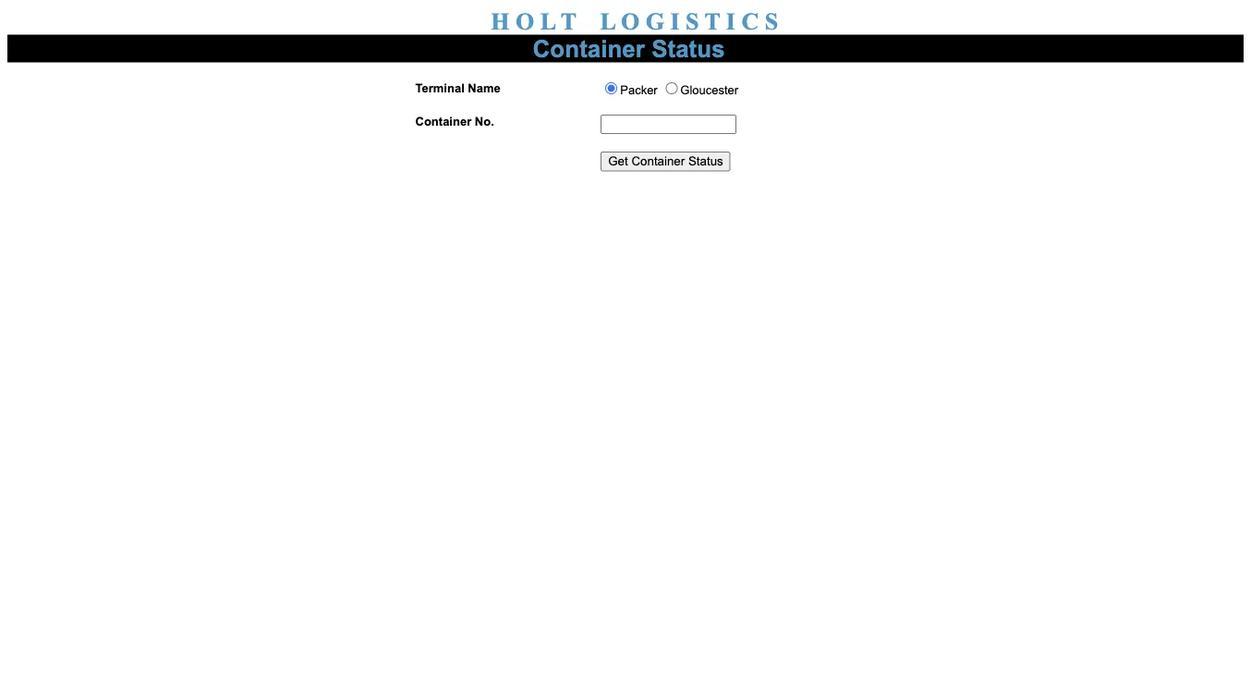 Task type: locate. For each thing, give the bounding box(es) containing it.
o
[[516, 8, 535, 34], [621, 8, 640, 34]]

i
[[671, 8, 680, 34], [727, 8, 736, 34]]

s left t
[[686, 8, 699, 34]]

None submit
[[601, 152, 731, 171]]

1 s from the left
[[686, 8, 699, 34]]

g
[[646, 8, 665, 34]]

1 horizontal spatial container
[[533, 35, 645, 62]]

0 vertical spatial container
[[533, 35, 645, 62]]

h          o l t    l o g i s t i c s container          status
[[491, 8, 779, 62]]

1 vertical spatial container
[[416, 115, 472, 129]]

o left g
[[621, 8, 640, 34]]

None radio
[[606, 82, 618, 94], [666, 82, 678, 94], [606, 82, 618, 94], [666, 82, 678, 94]]

s right c
[[765, 8, 779, 34]]

container
[[533, 35, 645, 62], [416, 115, 472, 129]]

terminal name
[[416, 81, 501, 95]]

None field
[[601, 115, 737, 135]]

c
[[742, 8, 759, 34]]

0 horizontal spatial o
[[516, 8, 535, 34]]

o left l
[[516, 8, 535, 34]]

container no.
[[416, 115, 494, 129]]

1 horizontal spatial s
[[765, 8, 779, 34]]

i right t
[[727, 8, 736, 34]]

container down the t    l
[[533, 35, 645, 62]]

s
[[686, 8, 699, 34], [765, 8, 779, 34]]

0 horizontal spatial s
[[686, 8, 699, 34]]

0 horizontal spatial i
[[671, 8, 680, 34]]

terminal
[[416, 81, 465, 95]]

packer
[[621, 83, 661, 97]]

1 horizontal spatial i
[[727, 8, 736, 34]]

1 i from the left
[[671, 8, 680, 34]]

1 horizontal spatial o
[[621, 8, 640, 34]]

0 horizontal spatial container
[[416, 115, 472, 129]]

i right g
[[671, 8, 680, 34]]

no.
[[475, 115, 494, 129]]

2 o from the left
[[621, 8, 640, 34]]

container down terminal
[[416, 115, 472, 129]]

container inside h          o l t    l o g i s t i c s container          status
[[533, 35, 645, 62]]



Task type: describe. For each thing, give the bounding box(es) containing it.
name
[[468, 81, 501, 95]]

h
[[491, 8, 510, 34]]

status
[[652, 35, 725, 62]]

1 o from the left
[[516, 8, 535, 34]]

gloucester
[[681, 83, 739, 97]]

2 i from the left
[[727, 8, 736, 34]]

t    l
[[561, 8, 616, 34]]

t
[[705, 8, 721, 34]]

l
[[541, 8, 556, 34]]

2 s from the left
[[765, 8, 779, 34]]



